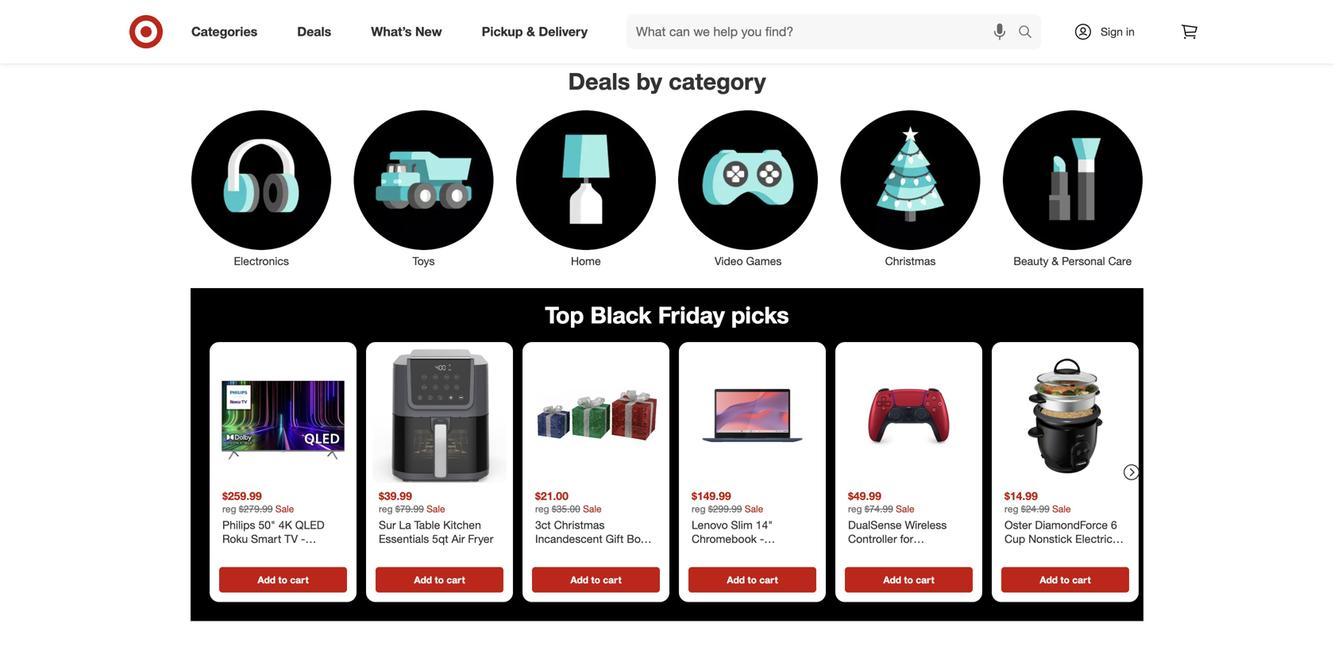 Task type: describe. For each thing, give the bounding box(es) containing it.
sale for $49.99
[[896, 503, 915, 515]]

categories
[[191, 24, 258, 39]]

carousel region
[[191, 288, 1144, 638]]

what's new
[[371, 24, 442, 39]]

$49.99 reg $74.99 sale
[[848, 489, 915, 515]]

cart for $149.99
[[760, 574, 778, 586]]

by
[[637, 67, 663, 95]]

add for $39.99
[[414, 574, 432, 586]]

pickup & delivery link
[[468, 14, 608, 49]]

black inside $14.99 reg $24.99 sale oster diamondforce 6 cup nonstick  electric rice cooker - black
[[1077, 546, 1105, 560]]

deals for deals
[[297, 24, 331, 39]]

$21.00
[[535, 489, 569, 503]]

top black friday picks
[[545, 301, 789, 329]]

add for $49.99
[[884, 574, 902, 586]]

to for $14.99
[[1061, 574, 1070, 586]]

add to cart for $259.99
[[258, 574, 309, 586]]

cooker
[[1030, 546, 1066, 560]]

add to cart for $21.00
[[571, 574, 622, 586]]

air
[[452, 532, 465, 546]]

$39.99
[[379, 489, 412, 503]]

beauty & personal care link
[[992, 107, 1154, 269]]

sale for $259.99
[[276, 503, 294, 515]]

add for $259.99
[[258, 574, 276, 586]]

add to cart button for $21.00
[[532, 568, 660, 593]]

$149.99
[[692, 489, 731, 503]]

search
[[1011, 25, 1050, 41]]

add for $21.00
[[571, 574, 589, 586]]

toys
[[413, 254, 435, 268]]

reg for $49.99
[[848, 503, 862, 515]]

delivery
[[539, 24, 588, 39]]

la
[[399, 518, 411, 532]]

6 cart from the left
[[1073, 574, 1091, 586]]

add for $14.99
[[1040, 574, 1058, 586]]

add for $149.99
[[727, 574, 745, 586]]

5qt
[[432, 532, 449, 546]]

category
[[669, 67, 766, 95]]

games
[[746, 254, 782, 268]]

deals by category
[[568, 67, 766, 95]]

$259.99
[[222, 489, 262, 503]]

sign
[[1101, 25, 1123, 39]]

to for $149.99
[[748, 574, 757, 586]]

$79.99
[[396, 503, 424, 515]]

lenovo slim 14" chromebook - mediatek processor - 4gb ram - 64gb flash storage - blue (82xj002dus) image
[[686, 349, 820, 483]]

electronics
[[234, 254, 289, 268]]

in
[[1126, 25, 1135, 39]]

$21.00 reg $35.00 sale
[[535, 489, 602, 515]]

-
[[1070, 546, 1074, 560]]

add to cart button for $39.99
[[376, 568, 504, 593]]

video games link
[[667, 107, 830, 269]]

$35.00
[[552, 503, 581, 515]]

christmas link
[[830, 107, 992, 269]]

new
[[415, 24, 442, 39]]

$39.99 reg $79.99 sale sur la table kitchen essentials 5qt air fryer
[[379, 489, 494, 546]]

fryer
[[468, 532, 494, 546]]

diamondforce
[[1035, 518, 1108, 532]]

friday
[[658, 301, 725, 329]]

What can we help you find? suggestions appear below search field
[[627, 14, 1022, 49]]

sur la table kitchen essentials 5qt air fryer image
[[373, 349, 507, 483]]

home link
[[505, 107, 667, 269]]

reg for $21.00
[[535, 503, 549, 515]]

to for $49.99
[[904, 574, 914, 586]]

$49.99
[[848, 489, 882, 503]]

oster
[[1005, 518, 1032, 532]]

oster diamondforce 6 cup nonstick  electric rice cooker - black image
[[999, 349, 1133, 483]]

$74.99
[[865, 503, 894, 515]]

add to cart button for $49.99
[[845, 568, 973, 593]]

reg for $14.99
[[1005, 503, 1019, 515]]

pickup & delivery
[[482, 24, 588, 39]]

reg for $149.99
[[692, 503, 706, 515]]

2 cart from the left
[[447, 574, 465, 586]]

sale for $39.99
[[427, 503, 445, 515]]

search button
[[1011, 14, 1050, 52]]

add to cart button for $149.99
[[689, 568, 817, 593]]

dualsense wireless controller for playstation 5 - volcanic red image
[[842, 349, 976, 483]]

$14.99
[[1005, 489, 1038, 503]]

rice
[[1005, 546, 1027, 560]]

to for $259.99
[[278, 574, 288, 586]]



Task type: locate. For each thing, give the bounding box(es) containing it.
1 to from the left
[[278, 574, 288, 586]]

reg inside $14.99 reg $24.99 sale oster diamondforce 6 cup nonstick  electric rice cooker - black
[[1005, 503, 1019, 515]]

1 cart from the left
[[290, 574, 309, 586]]

$24.99
[[1022, 503, 1050, 515]]

6 to from the left
[[1061, 574, 1070, 586]]

deals for deals by category
[[568, 67, 630, 95]]

4 add from the left
[[727, 574, 745, 586]]

sale up table
[[427, 503, 445, 515]]

5 cart from the left
[[916, 574, 935, 586]]

cart for $49.99
[[916, 574, 935, 586]]

reg left $35.00
[[535, 503, 549, 515]]

add down cooker at right bottom
[[1040, 574, 1058, 586]]

electric
[[1076, 532, 1113, 546]]

sale inside '$259.99 reg $279.99 sale'
[[276, 503, 294, 515]]

table
[[414, 518, 440, 532]]

reg inside $21.00 reg $35.00 sale
[[535, 503, 549, 515]]

1 reg from the left
[[222, 503, 236, 515]]

deals left by
[[568, 67, 630, 95]]

$14.99 reg $24.99 sale oster diamondforce 6 cup nonstick  electric rice cooker - black
[[1005, 489, 1118, 560]]

add
[[258, 574, 276, 586], [414, 574, 432, 586], [571, 574, 589, 586], [727, 574, 745, 586], [884, 574, 902, 586], [1040, 574, 1058, 586]]

toys link
[[343, 107, 505, 269]]

reg
[[222, 503, 236, 515], [379, 503, 393, 515], [535, 503, 549, 515], [692, 503, 706, 515], [848, 503, 862, 515], [1005, 503, 1019, 515]]

2 sale from the left
[[427, 503, 445, 515]]

sale inside $49.99 reg $74.99 sale
[[896, 503, 915, 515]]

care
[[1109, 254, 1132, 268]]

1 add from the left
[[258, 574, 276, 586]]

add to cart for $14.99
[[1040, 574, 1091, 586]]

reg left $279.99
[[222, 503, 236, 515]]

add to cart button down $74.99
[[845, 568, 973, 593]]

1 vertical spatial black
[[1077, 546, 1105, 560]]

home
[[571, 254, 601, 268]]

0 vertical spatial black
[[591, 301, 652, 329]]

1 horizontal spatial black
[[1077, 546, 1105, 560]]

add to cart for $39.99
[[414, 574, 465, 586]]

cart for $259.99
[[290, 574, 309, 586]]

add to cart button down $299.99
[[689, 568, 817, 593]]

add to cart button
[[219, 568, 347, 593], [376, 568, 504, 593], [532, 568, 660, 593], [689, 568, 817, 593], [845, 568, 973, 593], [1002, 568, 1130, 593]]

& for pickup
[[527, 24, 535, 39]]

beauty & personal care
[[1014, 254, 1132, 268]]

3 add from the left
[[571, 574, 589, 586]]

$149.99 reg $299.99 sale
[[692, 489, 764, 515]]

add to cart button for $259.99
[[219, 568, 347, 593]]

add to cart down $279.99
[[258, 574, 309, 586]]

reg for $259.99
[[222, 503, 236, 515]]

4 to from the left
[[748, 574, 757, 586]]

sale right $35.00
[[583, 503, 602, 515]]

2 reg from the left
[[379, 503, 393, 515]]

0 horizontal spatial &
[[527, 24, 535, 39]]

black right -
[[1077, 546, 1105, 560]]

add to cart down 5qt
[[414, 574, 465, 586]]

sale inside '$39.99 reg $79.99 sale sur la table kitchen essentials 5qt air fryer'
[[427, 503, 445, 515]]

sale for $149.99
[[745, 503, 764, 515]]

2 add from the left
[[414, 574, 432, 586]]

cart for $21.00
[[603, 574, 622, 586]]

& right beauty
[[1052, 254, 1059, 268]]

3 add to cart button from the left
[[532, 568, 660, 593]]

sale inside $21.00 reg $35.00 sale
[[583, 503, 602, 515]]

2 to from the left
[[435, 574, 444, 586]]

3 add to cart from the left
[[571, 574, 622, 586]]

add down $299.99
[[727, 574, 745, 586]]

2 add to cart button from the left
[[376, 568, 504, 593]]

5 add from the left
[[884, 574, 902, 586]]

1 horizontal spatial deals
[[568, 67, 630, 95]]

$279.99
[[239, 503, 273, 515]]

1 vertical spatial deals
[[568, 67, 630, 95]]

add to cart button down 5qt
[[376, 568, 504, 593]]

add down $279.99
[[258, 574, 276, 586]]

5 to from the left
[[904, 574, 914, 586]]

0 horizontal spatial black
[[591, 301, 652, 329]]

reg for $39.99
[[379, 503, 393, 515]]

cart
[[290, 574, 309, 586], [447, 574, 465, 586], [603, 574, 622, 586], [760, 574, 778, 586], [916, 574, 935, 586], [1073, 574, 1091, 586]]

5 sale from the left
[[896, 503, 915, 515]]

sale right $299.99
[[745, 503, 764, 515]]

add to cart down $299.99
[[727, 574, 778, 586]]

reg left $299.99
[[692, 503, 706, 515]]

nonstick
[[1029, 532, 1073, 546]]

5 reg from the left
[[848, 503, 862, 515]]

6 add to cart from the left
[[1040, 574, 1091, 586]]

beauty
[[1014, 254, 1049, 268]]

add down essentials
[[414, 574, 432, 586]]

sign in
[[1101, 25, 1135, 39]]

4 add to cart button from the left
[[689, 568, 817, 593]]

6 add to cart button from the left
[[1002, 568, 1130, 593]]

6 reg from the left
[[1005, 503, 1019, 515]]

4 sale from the left
[[745, 503, 764, 515]]

3 to from the left
[[591, 574, 601, 586]]

deals link
[[284, 14, 351, 49]]

add down $74.99
[[884, 574, 902, 586]]

$259.99 reg $279.99 sale
[[222, 489, 294, 515]]

& right pickup
[[527, 24, 535, 39]]

1 sale from the left
[[276, 503, 294, 515]]

video games
[[715, 254, 782, 268]]

3 cart from the left
[[603, 574, 622, 586]]

4 cart from the left
[[760, 574, 778, 586]]

top
[[545, 301, 584, 329]]

add to cart down -
[[1040, 574, 1091, 586]]

add to cart button down $35.00
[[532, 568, 660, 593]]

6
[[1111, 518, 1118, 532]]

sale for $14.99
[[1053, 503, 1071, 515]]

what's
[[371, 24, 412, 39]]

1 add to cart button from the left
[[219, 568, 347, 593]]

& inside 'link'
[[527, 24, 535, 39]]

reg up the sur
[[379, 503, 393, 515]]

2 add to cart from the left
[[414, 574, 465, 586]]

0 vertical spatial &
[[527, 24, 535, 39]]

sale
[[276, 503, 294, 515], [427, 503, 445, 515], [583, 503, 602, 515], [745, 503, 764, 515], [896, 503, 915, 515], [1053, 503, 1071, 515]]

6 add from the left
[[1040, 574, 1058, 586]]

pickup
[[482, 24, 523, 39]]

add down $35.00
[[571, 574, 589, 586]]

black
[[591, 301, 652, 329], [1077, 546, 1105, 560]]

sale right $279.99
[[276, 503, 294, 515]]

add to cart
[[258, 574, 309, 586], [414, 574, 465, 586], [571, 574, 622, 586], [727, 574, 778, 586], [884, 574, 935, 586], [1040, 574, 1091, 586]]

reg inside $149.99 reg $299.99 sale
[[692, 503, 706, 515]]

what's new link
[[358, 14, 462, 49]]

1 horizontal spatial &
[[1052, 254, 1059, 268]]

5 add to cart button from the left
[[845, 568, 973, 593]]

reg left $74.99
[[848, 503, 862, 515]]

essentials
[[379, 532, 429, 546]]

christmas
[[885, 254, 936, 268]]

reg inside '$39.99 reg $79.99 sale sur la table kitchen essentials 5qt air fryer'
[[379, 503, 393, 515]]

philips 50" 4k qled roku smart tv - 50pul7973/f7 - special purchase image
[[216, 349, 350, 483]]

deals
[[297, 24, 331, 39], [568, 67, 630, 95]]

0 horizontal spatial deals
[[297, 24, 331, 39]]

3 reg from the left
[[535, 503, 549, 515]]

3ct christmas incandescent gift box novelty sculpture - wondershop™ image
[[529, 349, 663, 483]]

1 add to cart from the left
[[258, 574, 309, 586]]

4 reg from the left
[[692, 503, 706, 515]]

sale for $21.00
[[583, 503, 602, 515]]

to for $21.00
[[591, 574, 601, 586]]

reg inside '$259.99 reg $279.99 sale'
[[222, 503, 236, 515]]

0 vertical spatial deals
[[297, 24, 331, 39]]

add to cart for $49.99
[[884, 574, 935, 586]]

&
[[527, 24, 535, 39], [1052, 254, 1059, 268]]

personal
[[1062, 254, 1106, 268]]

picks
[[732, 301, 789, 329]]

5 add to cart from the left
[[884, 574, 935, 586]]

add to cart button down $279.99
[[219, 568, 347, 593]]

sale inside $149.99 reg $299.99 sale
[[745, 503, 764, 515]]

kitchen
[[443, 518, 481, 532]]

add to cart down $35.00
[[571, 574, 622, 586]]

black right top
[[591, 301, 652, 329]]

reg inside $49.99 reg $74.99 sale
[[848, 503, 862, 515]]

sale inside $14.99 reg $24.99 sale oster diamondforce 6 cup nonstick  electric rice cooker - black
[[1053, 503, 1071, 515]]

3 sale from the left
[[583, 503, 602, 515]]

categories link
[[178, 14, 277, 49]]

to for $39.99
[[435, 574, 444, 586]]

add to cart button for $14.99
[[1002, 568, 1130, 593]]

to
[[278, 574, 288, 586], [435, 574, 444, 586], [591, 574, 601, 586], [748, 574, 757, 586], [904, 574, 914, 586], [1061, 574, 1070, 586]]

reg up the oster
[[1005, 503, 1019, 515]]

sur
[[379, 518, 396, 532]]

electronics link
[[180, 107, 343, 269]]

& for beauty
[[1052, 254, 1059, 268]]

6 sale from the left
[[1053, 503, 1071, 515]]

4 add to cart from the left
[[727, 574, 778, 586]]

add to cart down $74.99
[[884, 574, 935, 586]]

sign in link
[[1061, 14, 1160, 49]]

$299.99
[[709, 503, 742, 515]]

sale right $74.99
[[896, 503, 915, 515]]

video
[[715, 254, 743, 268]]

deals left what's
[[297, 24, 331, 39]]

cup
[[1005, 532, 1026, 546]]

add to cart button down -
[[1002, 568, 1130, 593]]

1 vertical spatial &
[[1052, 254, 1059, 268]]

sale up diamondforce on the bottom right
[[1053, 503, 1071, 515]]

add to cart for $149.99
[[727, 574, 778, 586]]



Task type: vqa. For each thing, say whether or not it's contained in the screenshot.
name]'s
no



